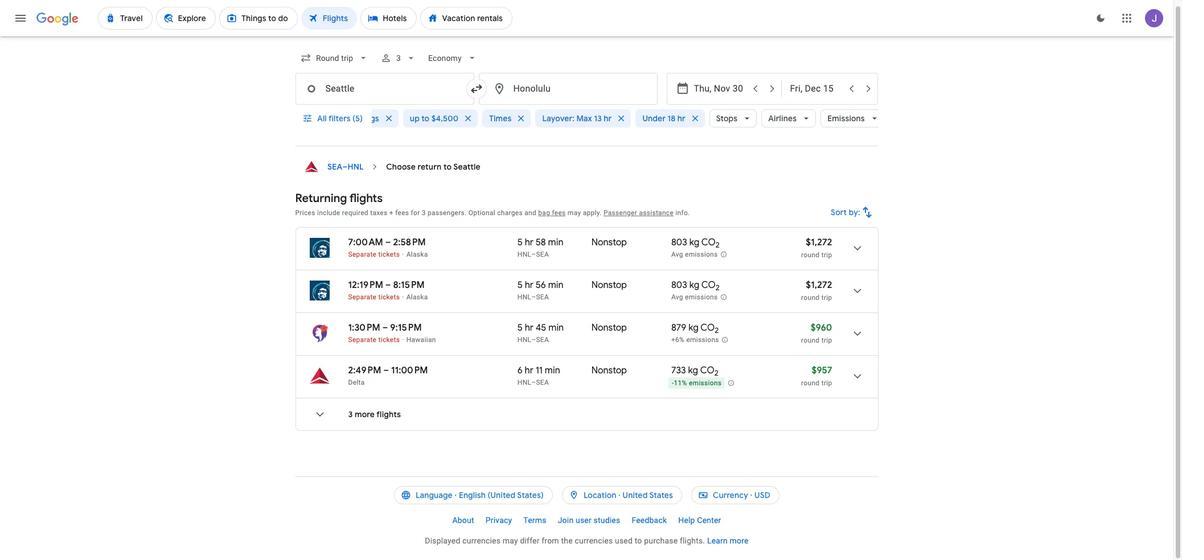 Task type: describe. For each thing, give the bounding box(es) containing it.
– inside 5 hr 45 min hnl – sea
[[532, 336, 536, 344]]

separate for 1:30 pm
[[348, 336, 377, 344]]

12:19 pm – 8:15 pm
[[348, 280, 425, 291]]

– inside 6 hr 11 min hnl – sea
[[532, 379, 536, 387]]

kg for 5 hr 58 min
[[690, 237, 700, 248]]

bag
[[538, 209, 550, 217]]

united states
[[623, 490, 673, 501]]

charges
[[497, 209, 523, 217]]

separate for 12:19 pm
[[348, 293, 377, 301]]

trip for 5 hr 58 min
[[822, 251, 833, 259]]

all filters (5) button
[[295, 105, 372, 132]]

kg for 5 hr 45 min
[[689, 322, 699, 334]]

swap origin and destination. image
[[470, 82, 483, 96]]

delta
[[348, 379, 365, 387]]

Departure time: 2:49 PM. text field
[[348, 365, 381, 377]]

2 for 6 hr 11 min
[[715, 369, 719, 378]]

3 for 3 more flights
[[348, 410, 353, 420]]

up to $4,500
[[410, 113, 459, 124]]

hr inside popup button
[[604, 113, 612, 124]]

sea up returning flights
[[327, 162, 342, 172]]

join user studies link
[[552, 512, 626, 530]]

bag fees button
[[538, 209, 566, 217]]

803 kg co 2 for 5 hr 56 min
[[672, 280, 720, 293]]

choose
[[386, 162, 416, 172]]

2:49 pm – 11:00 pm delta
[[348, 365, 428, 387]]

Arrival time: 9:15 PM. text field
[[390, 322, 422, 334]]

hr for 5 hr 56 min
[[525, 280, 534, 291]]

min for 6 hr 11 min
[[545, 365, 560, 377]]

$960 round trip
[[802, 322, 833, 345]]

user
[[576, 516, 592, 525]]

Arrival time: 8:15 PM. text field
[[393, 280, 425, 291]]

all
[[317, 113, 327, 124]]

min for 5 hr 58 min
[[548, 237, 564, 248]]

avg for 5 hr 56 min
[[672, 293, 683, 301]]

round for 6 hr 11 min
[[802, 379, 820, 387]]

3 button
[[376, 44, 421, 72]]

nonstop flight. element for 6 hr 11 min
[[592, 365, 627, 378]]

taxes
[[370, 209, 388, 217]]

purchase
[[644, 537, 678, 546]]

up to $4,500 button
[[403, 105, 478, 132]]

45
[[536, 322, 547, 334]]

alaska for 12:19 pm – 8:15 pm
[[407, 293, 428, 301]]

assistance
[[639, 209, 674, 217]]

0 vertical spatial flights
[[350, 191, 383, 206]]

change appearance image
[[1087, 5, 1115, 32]]

879 kg co 2
[[672, 322, 719, 336]]

for
[[411, 209, 420, 217]]

states
[[650, 490, 673, 501]]

co for 5 hr 58 min
[[702, 237, 716, 248]]

airlines
[[769, 113, 797, 124]]

58
[[536, 237, 546, 248]]

round for 5 hr 45 min
[[802, 337, 820, 345]]

tickets for 8:15 pm
[[379, 293, 400, 301]]

-11% emissions
[[672, 379, 722, 387]]

join user studies
[[558, 516, 621, 525]]

2 bags
[[355, 113, 379, 124]]

trip for 5 hr 56 min
[[822, 294, 833, 302]]

56
[[536, 280, 546, 291]]

1272 US dollars text field
[[806, 237, 833, 248]]

learn more link
[[707, 537, 749, 546]]

$960
[[811, 322, 833, 334]]

choose return to seattle
[[386, 162, 481, 172]]

join
[[558, 516, 574, 525]]

sea – hnl
[[327, 162, 364, 172]]

hr for 6 hr 11 min
[[525, 365, 534, 377]]

$1,272 round trip for 5 hr 58 min
[[802, 237, 833, 259]]

under 18 hr
[[643, 113, 686, 124]]

tickets for 9:15 pm
[[379, 336, 400, 344]]

2 currencies from the left
[[575, 537, 613, 546]]

803 for 5 hr 56 min
[[672, 280, 688, 291]]

3 more flights
[[348, 410, 401, 420]]

9:15 pm
[[390, 322, 422, 334]]

total duration 5 hr 58 min. element
[[518, 237, 592, 250]]

min for 5 hr 45 min
[[549, 322, 564, 334]]

trip for 6 hr 11 min
[[822, 379, 833, 387]]

flight details. leaves daniel k. inouye international airport at 12:19 pm on friday, december 15 and arrives at seattle-tacoma international airport at 8:15 pm on friday, december 15. image
[[844, 277, 871, 305]]

2 bags button
[[348, 105, 399, 132]]

about
[[453, 516, 474, 525]]

returning flights
[[295, 191, 383, 206]]

layover: max 13 hr button
[[536, 105, 631, 132]]

2 for 5 hr 45 min
[[715, 326, 719, 336]]

emissions button
[[821, 105, 884, 132]]

sea for 7:00 am – 2:58 pm
[[536, 251, 549, 259]]

times
[[489, 113, 512, 124]]

feedback link
[[626, 512, 673, 530]]

round for 5 hr 58 min
[[802, 251, 820, 259]]

nonstop flight. element for 5 hr 56 min
[[592, 280, 627, 293]]

5 hr 45 min hnl – sea
[[518, 322, 564, 344]]

hr for 5 hr 58 min
[[525, 237, 534, 248]]

hr inside popup button
[[678, 113, 686, 124]]

emissions for 5 hr 58 min
[[685, 251, 718, 259]]

seattle
[[454, 162, 481, 172]]

sort by: button
[[826, 199, 879, 226]]

803 for 5 hr 58 min
[[672, 237, 688, 248]]

layover: max 13 hr
[[543, 113, 612, 124]]

2:58 pm
[[393, 237, 426, 248]]

required
[[342, 209, 369, 217]]

2 fees from the left
[[552, 209, 566, 217]]

trip for 5 hr 45 min
[[822, 337, 833, 345]]

sea inside 6 hr 11 min hnl – sea
[[536, 379, 549, 387]]

co for 5 hr 56 min
[[702, 280, 716, 291]]

Departure time: 12:19 PM. text field
[[348, 280, 383, 291]]

separate tickets for 7:00 am
[[348, 251, 400, 259]]

11:00 pm
[[391, 365, 428, 377]]

+
[[390, 209, 394, 217]]

states)
[[517, 490, 544, 501]]

emissions
[[828, 113, 865, 124]]

avg emissions for 5 hr 58 min
[[672, 251, 718, 259]]

prices include required taxes + fees for 3 passengers. optional charges and bag fees may apply. passenger assistance
[[295, 209, 674, 217]]

12:19 pm
[[348, 280, 383, 291]]

+6% emissions
[[672, 336, 719, 344]]

return
[[418, 162, 442, 172]]

tickets for 2:58 pm
[[379, 251, 400, 259]]

leaves daniel k. inouye international airport at 1:30 pm on friday, december 15 and arrives at seattle-tacoma international airport at 9:15 pm on friday, december 15. element
[[348, 322, 422, 334]]

total duration 6 hr 11 min. element
[[518, 365, 592, 378]]

– inside 5 hr 56 min hnl – sea
[[532, 293, 536, 301]]

min for 5 hr 56 min
[[548, 280, 564, 291]]

6 hr 11 min hnl – sea
[[518, 365, 560, 387]]

– inside 5 hr 58 min hnl – sea
[[532, 251, 536, 259]]

$957 round trip
[[802, 365, 833, 387]]

sort
[[831, 207, 847, 218]]

11
[[536, 365, 543, 377]]

(5)
[[352, 113, 363, 124]]

Departure time: 7:00 AM. text field
[[348, 237, 383, 248]]

avg emissions for 5 hr 56 min
[[672, 293, 718, 301]]

up
[[410, 113, 420, 124]]

– left 9:15 pm
[[383, 322, 388, 334]]

prices
[[295, 209, 315, 217]]

returning flights main content
[[295, 156, 879, 440]]

$957
[[812, 365, 833, 377]]

957 US dollars text field
[[812, 365, 833, 377]]

round for 5 hr 56 min
[[802, 294, 820, 302]]

sort by:
[[831, 207, 860, 218]]

leaves daniel k. inouye international airport at 2:49 pm on friday, december 15 and arrives at seattle-tacoma international airport at 11:00 pm on friday, december 15. element
[[348, 365, 428, 377]]

11%
[[674, 379, 687, 387]]

$1,272 round trip for 5 hr 56 min
[[802, 280, 833, 302]]

Return text field
[[790, 73, 843, 104]]

center
[[697, 516, 721, 525]]

avg for 5 hr 58 min
[[672, 251, 683, 259]]

hnl for 1:30 pm – 9:15 pm
[[518, 336, 532, 344]]



Task type: locate. For each thing, give the bounding box(es) containing it.
5 hr 58 min hnl – sea
[[518, 237, 564, 259]]

hnl inside 5 hr 56 min hnl – sea
[[518, 293, 532, 301]]

min right '45'
[[549, 322, 564, 334]]

5 left the 58
[[518, 237, 523, 248]]

2:49 pm
[[348, 365, 381, 377]]

3 for 3
[[396, 54, 401, 63]]

2 $1,272 round trip from the top
[[802, 280, 833, 302]]

0 horizontal spatial 3
[[348, 410, 353, 420]]

english
[[459, 490, 486, 501]]

None search field
[[295, 44, 884, 146]]

help center
[[679, 516, 721, 525]]

sea inside 5 hr 58 min hnl – sea
[[536, 251, 549, 259]]

1 vertical spatial to
[[444, 162, 452, 172]]

total duration 5 hr 56 min. element
[[518, 280, 592, 293]]

kg for 6 hr 11 min
[[688, 365, 699, 377]]

hr inside 5 hr 56 min hnl – sea
[[525, 280, 534, 291]]

1 803 from the top
[[672, 237, 688, 248]]

1 currencies from the left
[[463, 537, 501, 546]]

– left 2:58 pm
[[385, 237, 391, 248]]

1 5 from the top
[[518, 237, 523, 248]]

help center link
[[673, 512, 727, 530]]

1272 US dollars text field
[[806, 280, 833, 291]]

hnl inside 5 hr 58 min hnl – sea
[[518, 251, 532, 259]]

3 tickets from the top
[[379, 336, 400, 344]]

passenger
[[604, 209, 638, 217]]

kg inside 879 kg co 2
[[689, 322, 699, 334]]

7:00 am
[[348, 237, 383, 248]]

round down 1272 us dollars text field at the right
[[802, 294, 820, 302]]

1 vertical spatial tickets
[[379, 293, 400, 301]]

min inside 5 hr 58 min hnl – sea
[[548, 237, 564, 248]]

separate down 7:00 am 'text field'
[[348, 251, 377, 259]]

may
[[568, 209, 581, 217], [503, 537, 518, 546]]

alaska down 8:15 pm
[[407, 293, 428, 301]]

emissions for 5 hr 56 min
[[685, 293, 718, 301]]

1 nonstop flight. element from the top
[[592, 237, 627, 250]]

all filters (5)
[[317, 113, 363, 124]]

2 $1,272 from the top
[[806, 280, 833, 291]]

separate tickets for 12:19 pm
[[348, 293, 400, 301]]

– down the 58
[[532, 251, 536, 259]]

1 vertical spatial 5
[[518, 280, 523, 291]]

7:00 am – 2:58 pm
[[348, 237, 426, 248]]

flight details. leaves daniel k. inouye international airport at 2:49 pm on friday, december 15 and arrives at seattle-tacoma international airport at 11:00 pm on friday, december 15. image
[[844, 363, 871, 390]]

more right learn
[[730, 537, 749, 546]]

6
[[518, 365, 523, 377]]

separate down 1:30 pm
[[348, 336, 377, 344]]

bags
[[361, 113, 379, 124]]

0 vertical spatial separate tickets
[[348, 251, 400, 259]]

hr right 18
[[678, 113, 686, 124]]

nonstop for 5 hr 58 min
[[592, 237, 627, 248]]

0 horizontal spatial currencies
[[463, 537, 501, 546]]

2 round from the top
[[802, 294, 820, 302]]

hnl inside 5 hr 45 min hnl – sea
[[518, 336, 532, 344]]

0 vertical spatial separate
[[348, 251, 377, 259]]

803 kg co 2 down 'assistance' in the top right of the page
[[672, 237, 720, 250]]

– down '45'
[[532, 336, 536, 344]]

803 down 'assistance' in the top right of the page
[[672, 237, 688, 248]]

hr left 56
[[525, 280, 534, 291]]

fees right bag
[[552, 209, 566, 217]]

3 nonstop from the top
[[592, 322, 627, 334]]

1 vertical spatial more
[[730, 537, 749, 546]]

879
[[672, 322, 687, 334]]

2 horizontal spatial 3
[[422, 209, 426, 217]]

hr
[[604, 113, 612, 124], [678, 113, 686, 124], [525, 237, 534, 248], [525, 280, 534, 291], [525, 322, 534, 334], [525, 365, 534, 377]]

1 vertical spatial may
[[503, 537, 518, 546]]

$4,500
[[432, 113, 459, 124]]

leaves daniel k. inouye international airport at 7:00 am on friday, december 15 and arrives at seattle-tacoma international airport at 2:58 pm on friday, december 15. element
[[348, 237, 426, 248]]

– down 11
[[532, 379, 536, 387]]

avg emissions down 'assistance' in the top right of the page
[[672, 251, 718, 259]]

2 avg emissions from the top
[[672, 293, 718, 301]]

trip down $1,272 text field
[[822, 251, 833, 259]]

$1,272
[[806, 237, 833, 248], [806, 280, 833, 291]]

2 for 5 hr 56 min
[[716, 283, 720, 293]]

min right 56
[[548, 280, 564, 291]]

13
[[594, 113, 602, 124]]

hr right 13
[[604, 113, 612, 124]]

1 avg from the top
[[672, 251, 683, 259]]

hnl down 6
[[518, 379, 532, 387]]

may inside returning flights main content
[[568, 209, 581, 217]]

2 vertical spatial 5
[[518, 322, 523, 334]]

1 fees from the left
[[395, 209, 409, 217]]

0 vertical spatial $1,272 round trip
[[802, 237, 833, 259]]

kg
[[690, 237, 700, 248], [690, 280, 700, 291], [689, 322, 699, 334], [688, 365, 699, 377]]

separate tickets down 1:30 pm
[[348, 336, 400, 344]]

hr left the 58
[[525, 237, 534, 248]]

4 round from the top
[[802, 379, 820, 387]]

under 18 hr button
[[636, 105, 705, 132]]

0 vertical spatial tickets
[[379, 251, 400, 259]]

– right 2:49 pm
[[383, 365, 389, 377]]

round down $957
[[802, 379, 820, 387]]

tickets down 1:30 pm – 9:15 pm
[[379, 336, 400, 344]]

round down 960 us dollars text field
[[802, 337, 820, 345]]

0 vertical spatial may
[[568, 209, 581, 217]]

3 trip from the top
[[822, 337, 833, 345]]

Arrival time: 2:58 PM. text field
[[393, 237, 426, 248]]

trip down 1272 us dollars text field at the right
[[822, 294, 833, 302]]

tickets down 12:19 pm – 8:15 pm
[[379, 293, 400, 301]]

0 horizontal spatial fees
[[395, 209, 409, 217]]

1 803 kg co 2 from the top
[[672, 237, 720, 250]]

studies
[[594, 516, 621, 525]]

separate down 12:19 pm
[[348, 293, 377, 301]]

emissions for 5 hr 45 min
[[687, 336, 719, 344]]

avg emissions
[[672, 251, 718, 259], [672, 293, 718, 301]]

hr inside 6 hr 11 min hnl – sea
[[525, 365, 534, 377]]

nonstop flight. element for 5 hr 45 min
[[592, 322, 627, 336]]

2 vertical spatial tickets
[[379, 336, 400, 344]]

$1,272 round trip
[[802, 237, 833, 259], [802, 280, 833, 302]]

2 trip from the top
[[822, 294, 833, 302]]

1 vertical spatial avg emissions
[[672, 293, 718, 301]]

4 nonstop flight. element from the top
[[592, 365, 627, 378]]

803 up 879
[[672, 280, 688, 291]]

1 vertical spatial separate
[[348, 293, 377, 301]]

none search field containing all filters (5)
[[295, 44, 884, 146]]

5 inside 5 hr 45 min hnl – sea
[[518, 322, 523, 334]]

2 vertical spatial separate tickets
[[348, 336, 400, 344]]

18
[[668, 113, 676, 124]]

733
[[672, 365, 686, 377]]

1 tickets from the top
[[379, 251, 400, 259]]

803 kg co 2 for 5 hr 58 min
[[672, 237, 720, 250]]

sea inside 5 hr 45 min hnl – sea
[[536, 336, 549, 344]]

avg up 879
[[672, 293, 683, 301]]

round down $1,272 text field
[[802, 251, 820, 259]]

to inside popup button
[[422, 113, 430, 124]]

1 horizontal spatial 3
[[396, 54, 401, 63]]

hr right 6
[[525, 365, 534, 377]]

flights
[[350, 191, 383, 206], [377, 410, 401, 420]]

2 vertical spatial separate
[[348, 336, 377, 344]]

1 vertical spatial alaska
[[407, 293, 428, 301]]

3 5 from the top
[[518, 322, 523, 334]]

$1,272 round trip up 1272 us dollars text field at the right
[[802, 237, 833, 259]]

flights down 2:49 pm – 11:00 pm delta
[[377, 410, 401, 420]]

1 horizontal spatial may
[[568, 209, 581, 217]]

nonstop flight. element
[[592, 237, 627, 250], [592, 280, 627, 293], [592, 322, 627, 336], [592, 365, 627, 378]]

sea for 1:30 pm – 9:15 pm
[[536, 336, 549, 344]]

4 trip from the top
[[822, 379, 833, 387]]

2
[[355, 113, 359, 124], [716, 240, 720, 250], [716, 283, 720, 293], [715, 326, 719, 336], [715, 369, 719, 378]]

5 for 5 hr 56 min
[[518, 280, 523, 291]]

alaska down 2:58 pm text field
[[407, 251, 428, 259]]

0 horizontal spatial may
[[503, 537, 518, 546]]

nonstop for 6 hr 11 min
[[592, 365, 627, 377]]

stops
[[716, 113, 738, 124]]

separate tickets for 1:30 pm
[[348, 336, 400, 344]]

avg down 'assistance' in the top right of the page
[[672, 251, 683, 259]]

sea down the 58
[[536, 251, 549, 259]]

0 vertical spatial 803
[[672, 237, 688, 248]]

0 vertical spatial avg emissions
[[672, 251, 718, 259]]

under
[[643, 113, 666, 124]]

(united
[[488, 490, 516, 501]]

$1,272 down sort
[[806, 237, 833, 248]]

0 vertical spatial 5
[[518, 237, 523, 248]]

times button
[[483, 105, 531, 132]]

1 separate from the top
[[348, 251, 377, 259]]

returning
[[295, 191, 347, 206]]

tickets down leaves daniel k. inouye international airport at 7:00 am on friday, december 15 and arrives at seattle-tacoma international airport at 2:58 pm on friday, december 15. element
[[379, 251, 400, 259]]

3
[[396, 54, 401, 63], [422, 209, 426, 217], [348, 410, 353, 420]]

2 vertical spatial to
[[635, 537, 642, 546]]

– inside 2:49 pm – 11:00 pm delta
[[383, 365, 389, 377]]

currencies down privacy link
[[463, 537, 501, 546]]

1 avg emissions from the top
[[672, 251, 718, 259]]

round
[[802, 251, 820, 259], [802, 294, 820, 302], [802, 337, 820, 345], [802, 379, 820, 387]]

hnl down total duration 5 hr 58 min. element
[[518, 251, 532, 259]]

co inside 879 kg co 2
[[701, 322, 715, 334]]

hr inside 5 hr 58 min hnl – sea
[[525, 237, 534, 248]]

round inside $957 round trip
[[802, 379, 820, 387]]

1 vertical spatial 3
[[422, 209, 426, 217]]

5 for 5 hr 45 min
[[518, 322, 523, 334]]

learn
[[707, 537, 728, 546]]

5 inside 5 hr 58 min hnl – sea
[[518, 237, 523, 248]]

1 separate tickets from the top
[[348, 251, 400, 259]]

kg inside 733 kg co 2
[[688, 365, 699, 377]]

4 nonstop from the top
[[592, 365, 627, 377]]

flight details. leaves daniel k. inouye international airport at 7:00 am on friday, december 15 and arrives at seattle-tacoma international airport at 2:58 pm on friday, december 15. image
[[844, 235, 871, 262]]

hnl inside 6 hr 11 min hnl – sea
[[518, 379, 532, 387]]

1 horizontal spatial currencies
[[575, 537, 613, 546]]

2 separate tickets from the top
[[348, 293, 400, 301]]

1 round from the top
[[802, 251, 820, 259]]

1 nonstop from the top
[[592, 237, 627, 248]]

leaves daniel k. inouye international airport at 12:19 pm on friday, december 15 and arrives at seattle-tacoma international airport at 8:15 pm on friday, december 15. element
[[348, 280, 425, 291]]

about link
[[447, 512, 480, 530]]

hnl
[[347, 162, 364, 172], [518, 251, 532, 259], [518, 293, 532, 301], [518, 336, 532, 344], [518, 379, 532, 387]]

avg
[[672, 251, 683, 259], [672, 293, 683, 301]]

emissions
[[685, 251, 718, 259], [685, 293, 718, 301], [687, 336, 719, 344], [689, 379, 722, 387]]

0 vertical spatial 3
[[396, 54, 401, 63]]

to right return
[[444, 162, 452, 172]]

trip down $957
[[822, 379, 833, 387]]

3 more flights image
[[306, 401, 334, 428]]

5 inside 5 hr 56 min hnl – sea
[[518, 280, 523, 291]]

hnl down the 'total duration 5 hr 56 min.' element
[[518, 293, 532, 301]]

the
[[561, 537, 573, 546]]

0 horizontal spatial to
[[422, 113, 430, 124]]

displayed currencies may differ from the currencies used to purchase flights. learn more
[[425, 537, 749, 546]]

flights up required
[[350, 191, 383, 206]]

trip inside $960 round trip
[[822, 337, 833, 345]]

filters
[[328, 113, 350, 124]]

sea down 11
[[536, 379, 549, 387]]

displayed
[[425, 537, 461, 546]]

by:
[[849, 207, 860, 218]]

1 horizontal spatial fees
[[552, 209, 566, 217]]

currency
[[713, 490, 749, 501]]

1 vertical spatial $1,272 round trip
[[802, 280, 833, 302]]

hawaiian
[[407, 336, 436, 344]]

nonstop for 5 hr 56 min
[[592, 280, 627, 291]]

may left apply.
[[568, 209, 581, 217]]

2 tickets from the top
[[379, 293, 400, 301]]

None text field
[[295, 73, 474, 105], [479, 73, 658, 105], [295, 73, 474, 105], [479, 73, 658, 105]]

alaska for 7:00 am – 2:58 pm
[[407, 251, 428, 259]]

kg for 5 hr 56 min
[[690, 280, 700, 291]]

$1,272 for 5 hr 58 min
[[806, 237, 833, 248]]

trip inside $957 round trip
[[822, 379, 833, 387]]

2 803 from the top
[[672, 280, 688, 291]]

sea inside 5 hr 56 min hnl – sea
[[536, 293, 549, 301]]

0 vertical spatial more
[[355, 410, 375, 420]]

fees right +
[[395, 209, 409, 217]]

differ
[[520, 537, 540, 546]]

0 vertical spatial avg
[[672, 251, 683, 259]]

separate
[[348, 251, 377, 259], [348, 293, 377, 301], [348, 336, 377, 344]]

min inside 5 hr 56 min hnl – sea
[[548, 280, 564, 291]]

main menu image
[[14, 11, 27, 25]]

1 vertical spatial separate tickets
[[348, 293, 400, 301]]

nonstop flight. element for 5 hr 58 min
[[592, 237, 627, 250]]

2 nonstop flight. element from the top
[[592, 280, 627, 293]]

to right used
[[635, 537, 642, 546]]

avg emissions up 879 kg co 2
[[672, 293, 718, 301]]

1 horizontal spatial to
[[444, 162, 452, 172]]

0 vertical spatial $1,272
[[806, 237, 833, 248]]

currencies down 'join user studies' link
[[575, 537, 613, 546]]

2 inside 733 kg co 2
[[715, 369, 719, 378]]

stops button
[[710, 105, 757, 132]]

5 left 56
[[518, 280, 523, 291]]

2 horizontal spatial to
[[635, 537, 642, 546]]

Departure time: 1:30 PM. text field
[[348, 322, 380, 334]]

803 kg co 2
[[672, 237, 720, 250], [672, 280, 720, 293]]

flight details. leaves daniel k. inouye international airport at 1:30 pm on friday, december 15 and arrives at seattle-tacoma international airport at 9:15 pm on friday, december 15. image
[[844, 320, 871, 347]]

feedback
[[632, 516, 667, 525]]

separate tickets
[[348, 251, 400, 259], [348, 293, 400, 301], [348, 336, 400, 344]]

2 inside popup button
[[355, 113, 359, 124]]

2 803 kg co 2 from the top
[[672, 280, 720, 293]]

min inside 5 hr 45 min hnl – sea
[[549, 322, 564, 334]]

2 inside 879 kg co 2
[[715, 326, 719, 336]]

-
[[672, 379, 674, 387]]

2 avg from the top
[[672, 293, 683, 301]]

1:30 pm
[[348, 322, 380, 334]]

–
[[342, 162, 347, 172], [385, 237, 391, 248], [532, 251, 536, 259], [385, 280, 391, 291], [532, 293, 536, 301], [383, 322, 388, 334], [532, 336, 536, 344], [383, 365, 389, 377], [532, 379, 536, 387]]

nonstop
[[592, 237, 627, 248], [592, 280, 627, 291], [592, 322, 627, 334], [592, 365, 627, 377]]

1 $1,272 from the top
[[806, 237, 833, 248]]

3 separate from the top
[[348, 336, 377, 344]]

3 inside popup button
[[396, 54, 401, 63]]

hr inside 5 hr 45 min hnl – sea
[[525, 322, 534, 334]]

hr for 5 hr 45 min
[[525, 322, 534, 334]]

optional
[[469, 209, 496, 217]]

hnl for 12:19 pm – 8:15 pm
[[518, 293, 532, 301]]

5 hr 56 min hnl – sea
[[518, 280, 564, 301]]

min
[[548, 237, 564, 248], [548, 280, 564, 291], [549, 322, 564, 334], [545, 365, 560, 377]]

hnl up returning flights
[[347, 162, 364, 172]]

+6%
[[672, 336, 685, 344]]

co for 6 hr 11 min
[[701, 365, 715, 377]]

from
[[542, 537, 559, 546]]

1 vertical spatial avg
[[672, 293, 683, 301]]

2 alaska from the top
[[407, 293, 428, 301]]

used
[[615, 537, 633, 546]]

trip down 960 us dollars text field
[[822, 337, 833, 345]]

min inside 6 hr 11 min hnl – sea
[[545, 365, 560, 377]]

and
[[525, 209, 537, 217]]

1 vertical spatial $1,272
[[806, 280, 833, 291]]

max
[[577, 113, 592, 124]]

$1,272 left flight details. leaves daniel k. inouye international airport at 12:19 pm on friday, december 15 and arrives at seattle-tacoma international airport at 8:15 pm on friday, december 15. icon
[[806, 280, 833, 291]]

hnl for 7:00 am – 2:58 pm
[[518, 251, 532, 259]]

None field
[[295, 48, 374, 68], [424, 48, 482, 68], [295, 48, 374, 68], [424, 48, 482, 68]]

– left 8:15 pm
[[385, 280, 391, 291]]

2 separate from the top
[[348, 293, 377, 301]]

english (united states)
[[459, 490, 544, 501]]

hr left '45'
[[525, 322, 534, 334]]

separate tickets down 7:00 am 'text field'
[[348, 251, 400, 259]]

1 vertical spatial 803
[[672, 280, 688, 291]]

0 vertical spatial to
[[422, 113, 430, 124]]

$1,272 for 5 hr 56 min
[[806, 280, 833, 291]]

more inside returning flights main content
[[355, 410, 375, 420]]

2 for 5 hr 58 min
[[716, 240, 720, 250]]

min right the 58
[[548, 237, 564, 248]]

airlines button
[[762, 105, 816, 132]]

5 for 5 hr 58 min
[[518, 237, 523, 248]]

help
[[679, 516, 695, 525]]

layover:
[[543, 113, 575, 124]]

sea
[[327, 162, 342, 172], [536, 251, 549, 259], [536, 293, 549, 301], [536, 336, 549, 344], [536, 379, 549, 387]]

1 vertical spatial flights
[[377, 410, 401, 420]]

location
[[584, 490, 617, 501]]

total duration 5 hr 45 min. element
[[518, 322, 592, 336]]

passenger assistance button
[[604, 209, 674, 217]]

5 left '45'
[[518, 322, 523, 334]]

1 alaska from the top
[[407, 251, 428, 259]]

to inside returning flights main content
[[444, 162, 452, 172]]

1 trip from the top
[[822, 251, 833, 259]]

$1,272 round trip up 960 us dollars text field
[[802, 280, 833, 302]]

1 horizontal spatial more
[[730, 537, 749, 546]]

include
[[317, 209, 340, 217]]

2 vertical spatial 3
[[348, 410, 353, 420]]

– up returning flights
[[342, 162, 347, 172]]

to right the up
[[422, 113, 430, 124]]

Arrival time: 11:00 PM. text field
[[391, 365, 428, 377]]

privacy link
[[480, 512, 518, 530]]

may left differ
[[503, 537, 518, 546]]

sea for 12:19 pm – 8:15 pm
[[536, 293, 549, 301]]

min right 11
[[545, 365, 560, 377]]

co inside 733 kg co 2
[[701, 365, 715, 377]]

sea down '45'
[[536, 336, 549, 344]]

hnl up 6
[[518, 336, 532, 344]]

803 kg co 2 up 879 kg co 2
[[672, 280, 720, 293]]

more down delta
[[355, 410, 375, 420]]

733 kg co 2
[[672, 365, 719, 378]]

separate tickets down 12:19 pm
[[348, 293, 400, 301]]

2 nonstop from the top
[[592, 280, 627, 291]]

– down 56
[[532, 293, 536, 301]]

2 5 from the top
[[518, 280, 523, 291]]

nonstop for 5 hr 45 min
[[592, 322, 627, 334]]

1 vertical spatial 803 kg co 2
[[672, 280, 720, 293]]

0 vertical spatial 803 kg co 2
[[672, 237, 720, 250]]

3 nonstop flight. element from the top
[[592, 322, 627, 336]]

separate for 7:00 am
[[348, 251, 377, 259]]

sea down 56
[[536, 293, 549, 301]]

0 horizontal spatial more
[[355, 410, 375, 420]]

co for 5 hr 45 min
[[701, 322, 715, 334]]

Departure text field
[[694, 73, 747, 104]]

3 round from the top
[[802, 337, 820, 345]]

0 vertical spatial alaska
[[407, 251, 428, 259]]

1 $1,272 round trip from the top
[[802, 237, 833, 259]]

3 separate tickets from the top
[[348, 336, 400, 344]]

960 US dollars text field
[[811, 322, 833, 334]]

united
[[623, 490, 648, 501]]

round inside $960 round trip
[[802, 337, 820, 345]]



Task type: vqa. For each thing, say whether or not it's contained in the screenshot.


